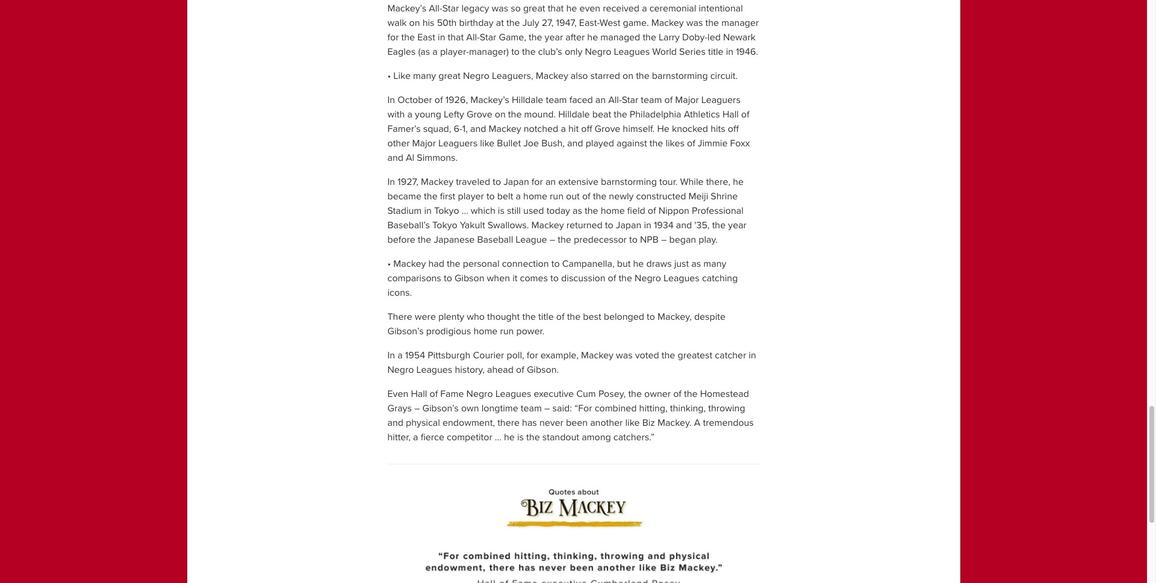 Task type: vqa. For each thing, say whether or not it's contained in the screenshot.
HOU in the saturday, oct. 7 game 1: tex 3, bal 2 (tex leads, 1-0) game 1: hou 6, min 4 (hou leads, 1-0) game 1: phi 3, atl 0 (phi leads, 1-0) game 1: az 11, lad 2 (az leads, 1-0)
no



Task type: locate. For each thing, give the bounding box(es) containing it.
barnstorming up newly
[[601, 176, 657, 188]]

0 horizontal spatial hall
[[411, 388, 427, 400]]

0 horizontal spatial many
[[413, 70, 436, 82]]

2 vertical spatial all-
[[609, 94, 622, 106]]

1 vertical spatial mackey's
[[471, 94, 510, 106]]

1 horizontal spatial that
[[548, 3, 564, 15]]

0 horizontal spatial major
[[413, 138, 436, 150]]

1 horizontal spatial leaguers
[[702, 94, 741, 106]]

2 horizontal spatial all-
[[609, 94, 622, 106]]

1,
[[463, 123, 468, 135]]

0 vertical spatial year
[[545, 31, 564, 44]]

even
[[580, 3, 601, 15]]

0 horizontal spatial mackey's
[[388, 3, 427, 15]]

6-
[[454, 123, 463, 135]]

mackey's down leaguers, on the left top of the page
[[471, 94, 510, 106]]

to down game,
[[512, 46, 520, 58]]

year inside mackey's all-star legacy was so great that he even received a ceremonial intentional walk on his 50th birthday at the july 27, 1947, east-west game. mackey was the manager for the east in that all-star game, the year after he managed the larry doby-led newark eagles (as a player-manager) to the club's only negro leagues world series title in 1946.
[[545, 31, 564, 44]]

and right the 1,
[[471, 123, 487, 135]]

1 horizontal spatial title
[[709, 46, 724, 58]]

philadelphia
[[630, 109, 682, 121]]

star
[[443, 3, 459, 15], [480, 31, 497, 44], [622, 94, 639, 106]]

were
[[415, 311, 436, 323]]

of right out
[[583, 191, 591, 203]]

0 vertical spatial run
[[550, 191, 564, 203]]

like left bullet on the left top of page
[[480, 138, 495, 150]]

negro
[[585, 46, 612, 58], [463, 70, 490, 82], [635, 273, 662, 285], [388, 364, 414, 376], [467, 388, 493, 400]]

1 vertical spatial year
[[729, 219, 747, 232]]

as down out
[[573, 205, 583, 217]]

run down thought in the bottom left of the page
[[500, 326, 514, 338]]

… inside in 1927, mackey traveled to japan for an extensive barnstorming tour. while there, he became the first player to belt a home run out of the newly constructed meiji shrine stadium in tokyo … which is still used today as the home field of nippon professional baseball's tokyo yakult swallows. mackey returned to japan in 1934 and '35, the year before the japanese baseball league – the predecessor to npb – began play.
[[462, 205, 469, 217]]

hilldale up mound.
[[512, 94, 544, 106]]

major
[[676, 94, 699, 106], [413, 138, 436, 150]]

and up began
[[677, 219, 692, 232]]

league
[[516, 234, 547, 246]]

on
[[410, 17, 420, 29], [623, 70, 634, 82], [495, 109, 506, 121]]

so
[[511, 3, 521, 15]]

2 off from the left
[[728, 123, 739, 135]]

0 horizontal spatial as
[[573, 205, 583, 217]]

1 vertical spatial hall
[[411, 388, 427, 400]]

walk
[[388, 17, 407, 29]]

1 vertical spatial hilldale
[[559, 109, 590, 121]]

team up 'has'
[[521, 403, 542, 415]]

for right poll,
[[527, 350, 539, 362]]

1 horizontal spatial run
[[550, 191, 564, 203]]

0 horizontal spatial hilldale
[[512, 94, 544, 106]]

• left like
[[388, 70, 391, 82]]

2 vertical spatial home
[[474, 326, 498, 338]]

he right there,
[[733, 176, 744, 188]]

many inside • mackey had the personal connection to campanella, but he draws just as many comparisons to gibson when it comes to discussion of the negro leagues catching icons.
[[704, 258, 727, 270]]

2 horizontal spatial star
[[622, 94, 639, 106]]

star up manager) on the top of the page
[[480, 31, 497, 44]]

2 in from the top
[[388, 176, 395, 188]]

out
[[566, 191, 580, 203]]

connection
[[502, 258, 549, 270]]

0 vertical spatial in
[[388, 94, 395, 106]]

on right "starred"
[[623, 70, 634, 82]]

traveled
[[456, 176, 491, 188]]

1 horizontal spatial japan
[[616, 219, 642, 232]]

team up mound.
[[546, 94, 567, 106]]

1 horizontal spatial was
[[616, 350, 633, 362]]

negro down "draws"
[[635, 273, 662, 285]]

the left owner
[[629, 388, 642, 400]]

major down squad,
[[413, 138, 436, 150]]

1 vertical spatial gibson's
[[423, 403, 459, 415]]

team
[[546, 94, 567, 106], [641, 94, 662, 106], [521, 403, 542, 415]]

many right like
[[413, 70, 436, 82]]

mackey down today
[[532, 219, 564, 232]]

to left mackey,
[[647, 311, 656, 323]]

was up at
[[492, 3, 509, 15]]

barnstorming
[[652, 70, 708, 82], [601, 176, 657, 188]]

mackey down club's
[[536, 70, 569, 82]]

in inside in october of 1926, mackey's hilldale team faced an all-star team of major leaguers with a young lefty grove on the mound. hilldale beat the philadelphia athletics hall of famer's squad, 6-1, and mackey notched a hit off grove himself. he knocked hits off other major leaguers like bullet joe bush, and played against the likes of jimmie foxx and al simmons.
[[388, 94, 395, 106]]

homestead
[[701, 388, 750, 400]]

to right the comes
[[551, 273, 559, 285]]

as
[[573, 205, 583, 217], [692, 258, 702, 270]]

in up with
[[388, 94, 395, 106]]

hits
[[711, 123, 726, 135]]

squad,
[[423, 123, 452, 135]]

–
[[550, 234, 556, 246], [662, 234, 667, 246], [415, 403, 420, 415], [545, 403, 550, 415]]

of inside in a 1954 pittsburgh courier poll, for example, mackey was voted the greatest catcher in negro leagues history, ahead of gibson.
[[516, 364, 525, 376]]

0 horizontal spatial all-
[[429, 3, 443, 15]]

other
[[388, 138, 410, 150]]

1 horizontal spatial is
[[518, 432, 524, 444]]

1 vertical spatial like
[[626, 417, 640, 429]]

negro up own
[[467, 388, 493, 400]]

eagles
[[388, 46, 416, 58]]

0 vertical spatial is
[[498, 205, 505, 217]]

after
[[566, 31, 585, 44]]

1 off from the left
[[582, 123, 593, 135]]

run
[[550, 191, 564, 203], [500, 326, 514, 338]]

mackey's all-star legacy was so great that he even received a ceremonial intentional walk on his 50th birthday at the july 27, 1947, east-west game. mackey was the manager for the east in that all-star game, the year after he managed the larry doby-led newark eagles (as a player-manager) to the club's only negro leagues world series title in 1946.
[[388, 3, 759, 58]]

he inside • mackey had the personal connection to campanella, but he draws just as many comparisons to gibson when it comes to discussion of the negro leagues catching icons.
[[634, 258, 644, 270]]

leagues down the pittsburgh
[[417, 364, 453, 376]]

fame
[[441, 388, 464, 400]]

the down returned
[[558, 234, 572, 246]]

grove
[[467, 109, 493, 121], [595, 123, 621, 135]]

0 horizontal spatial an
[[546, 176, 556, 188]]

0 vertical spatial on
[[410, 17, 420, 29]]

series
[[680, 46, 706, 58]]

the down professional
[[713, 219, 726, 232]]

0 horizontal spatial run
[[500, 326, 514, 338]]

al
[[406, 152, 415, 164]]

home
[[524, 191, 548, 203], [601, 205, 625, 217], [474, 326, 498, 338]]

0 horizontal spatial grove
[[467, 109, 493, 121]]

just
[[675, 258, 689, 270]]

2 • from the top
[[388, 258, 391, 270]]

japan down field
[[616, 219, 642, 232]]

1 vertical spatial home
[[601, 205, 625, 217]]

0 vertical spatial star
[[443, 3, 459, 15]]

in right catcher
[[749, 350, 757, 362]]

he inside in 1927, mackey traveled to japan for an extensive barnstorming tour. while there, he became the first player to belt a home run out of the newly constructed meiji shrine stadium in tokyo … which is still used today as the home field of nippon professional baseball's tokyo yakult swallows. mackey returned to japan in 1934 and '35, the year before the japanese baseball league – the predecessor to npb – began play.
[[733, 176, 744, 188]]

0 horizontal spatial team
[[521, 403, 542, 415]]

in inside in a 1954 pittsburgh courier poll, for example, mackey was voted the greatest catcher in negro leagues history, ahead of gibson.
[[388, 350, 395, 362]]

negro inside mackey's all-star legacy was so great that he even received a ceremonial intentional walk on his 50th birthday at the july 27, 1947, east-west game. mackey was the manager for the east in that all-star game, the year after he managed the larry doby-led newark eagles (as a player-manager) to the club's only negro leagues world series title in 1946.
[[585, 46, 612, 58]]

a left the hit
[[561, 123, 566, 135]]

own
[[461, 403, 479, 415]]

0 vertical spatial home
[[524, 191, 548, 203]]

mackey up larry
[[652, 17, 684, 29]]

was up doby-
[[687, 17, 703, 29]]

1 horizontal spatial major
[[676, 94, 699, 106]]

leaguers up athletics
[[702, 94, 741, 106]]

in inside in 1927, mackey traveled to japan for an extensive barnstorming tour. while there, he became the first player to belt a home run out of the newly constructed meiji shrine stadium in tokyo … which is still used today as the home field of nippon professional baseball's tokyo yakult swallows. mackey returned to japan in 1934 and '35, the year before the japanese baseball league – the predecessor to npb – began play.
[[388, 176, 395, 188]]

meiji
[[689, 191, 709, 203]]

gibson's
[[388, 326, 424, 338], [423, 403, 459, 415]]

leagues down managed
[[614, 46, 650, 58]]

foxx
[[731, 138, 751, 150]]

the inside in a 1954 pittsburgh courier poll, for example, mackey was voted the greatest catcher in negro leagues history, ahead of gibson.
[[662, 350, 676, 362]]

hitting,
[[640, 403, 668, 415]]

on left his
[[410, 17, 420, 29]]

for inside mackey's all-star legacy was so great that he even received a ceremonial intentional walk on his 50th birthday at the july 27, 1947, east-west game. mackey was the manager for the east in that all-star game, the year after he managed the larry doby-led newark eagles (as a player-manager) to the club's only negro leagues world series title in 1946.
[[388, 31, 399, 44]]

great
[[524, 3, 546, 15], [439, 70, 461, 82]]

hitter,
[[388, 432, 411, 444]]

combined
[[595, 403, 637, 415]]

1 horizontal spatial year
[[729, 219, 747, 232]]

0 vertical spatial barnstorming
[[652, 70, 708, 82]]

leagues down "just"
[[664, 273, 700, 285]]

title up power.
[[539, 311, 554, 323]]

hall
[[723, 109, 739, 121], [411, 388, 427, 400]]

famer's
[[388, 123, 421, 135]]

great up july at the left top of the page
[[524, 3, 546, 15]]

himself.
[[623, 123, 655, 135]]

year up club's
[[545, 31, 564, 44]]

0 horizontal spatial year
[[545, 31, 564, 44]]

3 in from the top
[[388, 350, 395, 362]]

a down physical
[[413, 432, 418, 444]]

like
[[480, 138, 495, 150], [626, 417, 640, 429]]

longtime
[[482, 403, 519, 415]]

barnstorming down series at top
[[652, 70, 708, 82]]

1 horizontal spatial many
[[704, 258, 727, 270]]

leagues
[[614, 46, 650, 58], [664, 273, 700, 285], [417, 364, 453, 376], [496, 388, 532, 400]]

0 horizontal spatial title
[[539, 311, 554, 323]]

notched
[[524, 123, 559, 135]]

leaguers,
[[492, 70, 534, 82]]

0 horizontal spatial like
[[480, 138, 495, 150]]

1 • from the top
[[388, 70, 391, 82]]

… down player at top
[[462, 205, 469, 217]]

thought
[[488, 311, 520, 323]]

intentional
[[699, 3, 743, 15]]

star up philadelphia
[[622, 94, 639, 106]]

mackey's
[[388, 3, 427, 15], [471, 94, 510, 106]]

in left 1954 in the left bottom of the page
[[388, 350, 395, 362]]

1926,
[[446, 94, 468, 106]]

negro right only
[[585, 46, 612, 58]]

1 in from the top
[[388, 94, 395, 106]]

2 vertical spatial for
[[527, 350, 539, 362]]

hall inside in october of 1926, mackey's hilldale team faced an all-star team of major leaguers with a young lefty grove on the mound. hilldale beat the philadelphia athletics hall of famer's squad, 6-1, and mackey notched a hit off grove himself. he knocked hits off other major leaguers like bullet joe bush, and played against the likes of jimmie foxx and al simmons.
[[723, 109, 739, 121]]

in for in a 1954 pittsburgh courier poll, for example, mackey was voted the greatest catcher in negro leagues history, ahead of gibson.
[[388, 350, 395, 362]]

home down who at the left
[[474, 326, 498, 338]]

a up game.
[[642, 3, 647, 15]]

'35,
[[695, 219, 710, 232]]

1 horizontal spatial home
[[524, 191, 548, 203]]

he down there
[[504, 432, 515, 444]]

title
[[709, 46, 724, 58], [539, 311, 554, 323]]

1954
[[405, 350, 425, 362]]

leagues inside mackey's all-star legacy was so great that he even received a ceremonial intentional walk on his 50th birthday at the july 27, 1947, east-west game. mackey was the manager for the east in that all-star game, the year after he managed the larry doby-led newark eagles (as a player-manager) to the club's only negro leagues world series title in 1946.
[[614, 46, 650, 58]]

1 horizontal spatial hilldale
[[559, 109, 590, 121]]

0 horizontal spatial off
[[582, 123, 593, 135]]

owner
[[645, 388, 671, 400]]

home down newly
[[601, 205, 625, 217]]

is inside even hall of fame negro leagues executive cum posey, the owner of the homestead grays – gibson's own longtime team – said: "for combined hitting, thinking, throwing and physical endowment, there has never been another like biz mackey. a tremendous hitter, a fierce competitor … he is the standout among catchers."
[[518, 432, 524, 444]]

played
[[586, 138, 615, 150]]

… down there
[[495, 432, 502, 444]]

leagues up longtime
[[496, 388, 532, 400]]

1 vertical spatial all-
[[467, 31, 480, 44]]

2 horizontal spatial on
[[623, 70, 634, 82]]

an inside in 1927, mackey traveled to japan for an extensive barnstorming tour. while there, he became the first player to belt a home run out of the newly constructed meiji shrine stadium in tokyo … which is still used today as the home field of nippon professional baseball's tokyo yakult swallows. mackey returned to japan in 1934 and '35, the year before the japanese baseball league – the predecessor to npb – began play.
[[546, 176, 556, 188]]

tokyo down first
[[434, 205, 459, 217]]

1 vertical spatial an
[[546, 176, 556, 188]]

great down the player- at the top of page
[[439, 70, 461, 82]]

east-
[[580, 17, 600, 29]]

1 vertical spatial for
[[532, 176, 543, 188]]

cum
[[577, 388, 596, 400]]

1 vertical spatial •
[[388, 258, 391, 270]]

the down the but
[[619, 273, 633, 285]]

the right had
[[447, 258, 461, 270]]

0 vertical spatial title
[[709, 46, 724, 58]]

2 vertical spatial in
[[388, 350, 395, 362]]

1 horizontal spatial on
[[495, 109, 506, 121]]

is
[[498, 205, 505, 217], [518, 432, 524, 444]]

doby-
[[683, 31, 708, 44]]

2 horizontal spatial team
[[641, 94, 662, 106]]

for inside in 1927, mackey traveled to japan for an extensive barnstorming tour. while there, he became the first player to belt a home run out of the newly constructed meiji shrine stadium in tokyo … which is still used today as the home field of nippon professional baseball's tokyo yakult swallows. mackey returned to japan in 1934 and '35, the year before the japanese baseball league – the predecessor to npb – began play.
[[532, 176, 543, 188]]

run inside there were plenty who thought the title of the best belonged to mackey, despite gibson's prodigious home run power.
[[500, 326, 514, 338]]

began
[[670, 234, 697, 246]]

to up belt at the top of page
[[493, 176, 501, 188]]

1 horizontal spatial …
[[495, 432, 502, 444]]

prodigious
[[426, 326, 471, 338]]

was inside in a 1954 pittsburgh courier poll, for example, mackey was voted the greatest catcher in negro leagues history, ahead of gibson.
[[616, 350, 633, 362]]

even
[[388, 388, 409, 400]]

major up athletics
[[676, 94, 699, 106]]

1 vertical spatial is
[[518, 432, 524, 444]]

0 horizontal spatial was
[[492, 3, 509, 15]]

gibson's inside there were plenty who thought the title of the best belonged to mackey, despite gibson's prodigious home run power.
[[388, 326, 424, 338]]

0 vertical spatial was
[[492, 3, 509, 15]]

2 vertical spatial star
[[622, 94, 639, 106]]

star up 50th
[[443, 3, 459, 15]]

mackey's inside in october of 1926, mackey's hilldale team faced an all-star team of major leaguers with a young lefty grove on the mound. hilldale beat the philadelphia athletics hall of famer's squad, 6-1, and mackey notched a hit off grove himself. he knocked hits off other major leaguers like bullet joe bush, and played against the likes of jimmie foxx and al simmons.
[[471, 94, 510, 106]]

1 vertical spatial star
[[480, 31, 497, 44]]

1 horizontal spatial off
[[728, 123, 739, 135]]

0 vertical spatial great
[[524, 3, 546, 15]]

like up catchers."
[[626, 417, 640, 429]]

in for in 1927, mackey traveled to japan for an extensive barnstorming tour. while there, he became the first player to belt a home run out of the newly constructed meiji shrine stadium in tokyo … which is still used today as the home field of nippon professional baseball's tokyo yakult swallows. mackey returned to japan in 1934 and '35, the year before the japanese baseball league – the predecessor to npb – began play.
[[388, 176, 395, 188]]

gibson's down fame
[[423, 403, 459, 415]]

for down walk
[[388, 31, 399, 44]]

club's
[[539, 46, 563, 58]]

for up used
[[532, 176, 543, 188]]

the right voted
[[662, 350, 676, 362]]

2 horizontal spatial was
[[687, 17, 703, 29]]

gibson's down there
[[388, 326, 424, 338]]

to left the "npb" on the top of the page
[[630, 234, 638, 246]]

year
[[545, 31, 564, 44], [729, 219, 747, 232]]

competitor
[[447, 432, 493, 444]]

courier
[[473, 350, 505, 362]]

0 vertical spatial japan
[[504, 176, 529, 188]]

1 horizontal spatial great
[[524, 3, 546, 15]]

and inside even hall of fame negro leagues executive cum posey, the owner of the homestead grays – gibson's own longtime team – said: "for combined hitting, thinking, throwing and physical endowment, there has never been another like biz mackey. a tremendous hitter, a fierce competitor … he is the standout among catchers."
[[388, 417, 404, 429]]

the up thinking,
[[685, 388, 698, 400]]

1 vertical spatial in
[[388, 176, 395, 188]]

0 vertical spatial major
[[676, 94, 699, 106]]

was left voted
[[616, 350, 633, 362]]

0 vertical spatial •
[[388, 70, 391, 82]]

2 vertical spatial was
[[616, 350, 633, 362]]

0 vertical spatial grove
[[467, 109, 493, 121]]

0 horizontal spatial …
[[462, 205, 469, 217]]

mackey's inside mackey's all-star legacy was so great that he even received a ceremonial intentional walk on his 50th birthday at the july 27, 1947, east-west game. mackey was the manager for the east in that all-star game, the year after he managed the larry doby-led newark eagles (as a player-manager) to the club's only negro leagues world series title in 1946.
[[388, 3, 427, 15]]

1 vertical spatial as
[[692, 258, 702, 270]]

1 vertical spatial great
[[439, 70, 461, 82]]

tokyo
[[434, 205, 459, 217], [433, 219, 458, 232]]

that up the player- at the top of page
[[448, 31, 464, 44]]

he right the but
[[634, 258, 644, 270]]

• inside • mackey had the personal connection to campanella, but he draws just as many comparisons to gibson when it comes to discussion of the negro leagues catching icons.
[[388, 258, 391, 270]]

1 horizontal spatial as
[[692, 258, 702, 270]]

1 vertical spatial leaguers
[[439, 138, 478, 150]]

0 vertical spatial like
[[480, 138, 495, 150]]

for inside in a 1954 pittsburgh courier poll, for example, mackey was voted the greatest catcher in negro leagues history, ahead of gibson.
[[527, 350, 539, 362]]

on up bullet on the left top of page
[[495, 109, 506, 121]]

in left 1927, at the left top of page
[[388, 176, 395, 188]]

1 vertical spatial run
[[500, 326, 514, 338]]

0 horizontal spatial home
[[474, 326, 498, 338]]

all- up beat
[[609, 94, 622, 106]]

ahead
[[488, 364, 514, 376]]

the left first
[[424, 191, 438, 203]]

as inside in 1927, mackey traveled to japan for an extensive barnstorming tour. while there, he became the first player to belt a home run out of the newly constructed meiji shrine stadium in tokyo … which is still used today as the home field of nippon professional baseball's tokyo yakult swallows. mackey returned to japan in 1934 and '35, the year before the japanese baseball league – the predecessor to npb – began play.
[[573, 205, 583, 217]]

– left said:
[[545, 403, 550, 415]]

0 vertical spatial tokyo
[[434, 205, 459, 217]]

of
[[435, 94, 443, 106], [665, 94, 673, 106], [742, 109, 750, 121], [688, 138, 696, 150], [583, 191, 591, 203], [648, 205, 656, 217], [608, 273, 617, 285], [557, 311, 565, 323], [516, 364, 525, 376], [430, 388, 438, 400], [674, 388, 682, 400]]

the down baseball's
[[418, 234, 432, 246]]

a inside in 1927, mackey traveled to japan for an extensive barnstorming tour. while there, he became the first player to belt a home run out of the newly constructed meiji shrine stadium in tokyo … which is still used today as the home field of nippon professional baseball's tokyo yakult swallows. mackey returned to japan in 1934 and '35, the year before the japanese baseball league – the predecessor to npb – began play.
[[516, 191, 521, 203]]

mound.
[[525, 109, 556, 121]]

1 vertical spatial barnstorming
[[601, 176, 657, 188]]

1947,
[[556, 17, 577, 29]]

a left 1954 in the left bottom of the page
[[398, 350, 403, 362]]

of down poll,
[[516, 364, 525, 376]]

and
[[471, 123, 487, 135], [568, 138, 584, 150], [388, 152, 404, 164], [677, 219, 692, 232], [388, 417, 404, 429]]

to inside there were plenty who thought the title of the best belonged to mackey, despite gibson's prodigious home run power.
[[647, 311, 656, 323]]

campanella,
[[563, 258, 615, 270]]

hall right even
[[411, 388, 427, 400]]

been
[[566, 417, 588, 429]]

1 horizontal spatial grove
[[595, 123, 621, 135]]

1 horizontal spatial hall
[[723, 109, 739, 121]]

1 horizontal spatial mackey's
[[471, 94, 510, 106]]

of inside • mackey had the personal connection to campanella, but he draws just as many comparisons to gibson when it comes to discussion of the negro leagues catching icons.
[[608, 273, 617, 285]]

1 horizontal spatial an
[[596, 94, 606, 106]]

negro inside • mackey had the personal connection to campanella, but he draws just as many comparisons to gibson when it comes to discussion of the negro leagues catching icons.
[[635, 273, 662, 285]]

0 vertical spatial many
[[413, 70, 436, 82]]



Task type: describe. For each thing, give the bounding box(es) containing it.
1 vertical spatial that
[[448, 31, 464, 44]]

while
[[681, 176, 704, 188]]

50th
[[437, 17, 457, 29]]

greatest
[[678, 350, 713, 362]]

– down "1934"
[[662, 234, 667, 246]]

newark
[[724, 31, 756, 44]]

mackey inside mackey's all-star legacy was so great that he even received a ceremonial intentional walk on his 50th birthday at the july 27, 1947, east-west game. mackey was the manager for the east in that all-star game, the year after he managed the larry doby-led newark eagles (as a player-manager) to the club's only negro leagues world series title in 1946.
[[652, 17, 684, 29]]

the left larry
[[643, 31, 657, 44]]

0 vertical spatial all-
[[429, 3, 443, 15]]

there
[[388, 311, 413, 323]]

history,
[[455, 364, 485, 376]]

plenty
[[439, 311, 465, 323]]

world
[[653, 46, 677, 58]]

baseball's
[[388, 219, 430, 232]]

to up predecessor
[[605, 219, 614, 232]]

comparisons
[[388, 273, 442, 285]]

used
[[524, 205, 544, 217]]

in 1927, mackey traveled to japan for an extensive barnstorming tour. while there, he became the first player to belt a home run out of the newly constructed meiji shrine stadium in tokyo … which is still used today as the home field of nippon professional baseball's tokyo yakult swallows. mackey returned to japan in 1934 and '35, the year before the japanese baseball league – the predecessor to npb – began play.
[[388, 176, 747, 246]]

swallows.
[[488, 219, 529, 232]]

of right field
[[648, 205, 656, 217]]

first
[[440, 191, 456, 203]]

stadium
[[388, 205, 422, 217]]

the left mound.
[[508, 109, 522, 121]]

1934
[[654, 219, 674, 232]]

the right beat
[[614, 109, 628, 121]]

japanese
[[434, 234, 475, 246]]

pittsburgh
[[428, 350, 471, 362]]

like inside even hall of fame negro leagues executive cum posey, the owner of the homestead grays – gibson's own longtime team – said: "for combined hitting, thinking, throwing and physical endowment, there has never been another like biz mackey. a tremendous hitter, a fierce competitor … he is the standout among catchers."
[[626, 417, 640, 429]]

became
[[388, 191, 422, 203]]

fierce
[[421, 432, 445, 444]]

joe
[[524, 138, 539, 150]]

1 vertical spatial major
[[413, 138, 436, 150]]

which
[[471, 205, 496, 217]]

leagues inside even hall of fame negro leagues executive cum posey, the owner of the homestead grays – gibson's own longtime team – said: "for combined hitting, thinking, throwing and physical endowment, there has never been another like biz mackey. a tremendous hitter, a fierce competitor … he is the standout among catchers."
[[496, 388, 532, 400]]

who
[[467, 311, 485, 323]]

to down had
[[444, 273, 452, 285]]

east
[[418, 31, 436, 44]]

extensive
[[559, 176, 599, 188]]

there were plenty who thought the title of the best belonged to mackey, despite gibson's prodigious home run power.
[[388, 311, 726, 338]]

title inside mackey's all-star legacy was so great that he even received a ceremonial intentional walk on his 50th birthday at the july 27, 1947, east-west game. mackey was the manager for the east in that all-star game, the year after he managed the larry doby-led newark eagles (as a player-manager) to the club's only negro leagues world series title in 1946.
[[709, 46, 724, 58]]

mackey inside in october of 1926, mackey's hilldale team faced an all-star team of major leaguers with a young lefty grove on the mound. hilldale beat the philadelphia athletics hall of famer's squad, 6-1, and mackey notched a hit off grove himself. he knocked hits off other major leaguers like bullet joe bush, and played against the likes of jimmie foxx and al simmons.
[[489, 123, 522, 135]]

• for • mackey had the personal connection to campanella, but he draws just as many comparisons to gibson when it comes to discussion of the negro leagues catching icons.
[[388, 258, 391, 270]]

of up thinking,
[[674, 388, 682, 400]]

grays
[[388, 403, 412, 415]]

thinking,
[[671, 403, 706, 415]]

the right at
[[507, 17, 520, 29]]

to inside mackey's all-star legacy was so great that he even received a ceremonial intentional walk on his 50th birthday at the july 27, 1947, east-west game. mackey was the manager for the east in that all-star game, the year after he managed the larry doby-led newark eagles (as a player-manager) to the club's only negro leagues world series title in 1946.
[[512, 46, 520, 58]]

the down july at the left top of the page
[[529, 31, 543, 44]]

the up returned
[[585, 205, 599, 217]]

constructed
[[637, 191, 687, 203]]

an inside in october of 1926, mackey's hilldale team faced an all-star team of major leaguers with a young lefty grove on the mound. hilldale beat the philadelphia athletics hall of famer's squad, 6-1, and mackey notched a hit off grove himself. he knocked hits off other major leaguers like bullet joe bush, and played against the likes of jimmie foxx and al simmons.
[[596, 94, 606, 106]]

0 horizontal spatial great
[[439, 70, 461, 82]]

he down east-
[[588, 31, 598, 44]]

1 vertical spatial was
[[687, 17, 703, 29]]

bullet
[[497, 138, 521, 150]]

home inside there were plenty who thought the title of the best belonged to mackey, despite gibson's prodigious home run power.
[[474, 326, 498, 338]]

the left newly
[[593, 191, 607, 203]]

as inside • mackey had the personal connection to campanella, but he draws just as many comparisons to gibson when it comes to discussion of the negro leagues catching icons.
[[692, 258, 702, 270]]

today
[[547, 205, 571, 217]]

belonged
[[604, 311, 645, 323]]

biz
[[643, 417, 656, 429]]

voted
[[636, 350, 660, 362]]

in inside in a 1954 pittsburgh courier poll, for example, mackey was voted the greatest catcher in negro leagues history, ahead of gibson.
[[749, 350, 757, 362]]

game,
[[499, 31, 527, 44]]

1 horizontal spatial team
[[546, 94, 567, 106]]

the down 'has'
[[527, 432, 540, 444]]

his
[[423, 17, 435, 29]]

simmons.
[[417, 152, 458, 164]]

and left al
[[388, 152, 404, 164]]

and inside in 1927, mackey traveled to japan for an extensive barnstorming tour. while there, he became the first player to belt a home run out of the newly constructed meiji shrine stadium in tokyo … which is still used today as the home field of nippon professional baseball's tokyo yakult swallows. mackey returned to japan in 1934 and '35, the year before the japanese baseball league – the predecessor to npb – began play.
[[677, 219, 692, 232]]

run inside in 1927, mackey traveled to japan for an extensive barnstorming tour. while there, he became the first player to belt a home run out of the newly constructed meiji shrine stadium in tokyo … which is still used today as the home field of nippon professional baseball's tokyo yakult swallows. mackey returned to japan in 1934 and '35, the year before the japanese baseball league – the predecessor to npb – began play.
[[550, 191, 564, 203]]

of left 1926,
[[435, 94, 443, 106]]

july
[[523, 17, 540, 29]]

title inside there were plenty who thought the title of the best belonged to mackey, despite gibson's prodigious home run power.
[[539, 311, 554, 323]]

comes
[[520, 273, 548, 285]]

leagues inside • mackey had the personal connection to campanella, but he draws just as many comparisons to gibson when it comes to discussion of the negro leagues catching icons.
[[664, 273, 700, 285]]

mackey up first
[[421, 176, 454, 188]]

the down he
[[650, 138, 664, 150]]

said:
[[553, 403, 572, 415]]

poll,
[[507, 350, 525, 362]]

0 vertical spatial that
[[548, 3, 564, 15]]

he up 1947, in the top left of the page
[[567, 3, 577, 15]]

• for • like many great negro leaguers, mackey also starred on the barnstorming circuit.
[[388, 70, 391, 82]]

in right east
[[438, 31, 446, 44]]

led
[[708, 31, 721, 44]]

another
[[591, 417, 623, 429]]

all- inside in october of 1926, mackey's hilldale team faced an all-star team of major leaguers with a young lefty grove on the mound. hilldale beat the philadelphia athletics hall of famer's squad, 6-1, and mackey notched a hit off grove himself. he knocked hits off other major leaguers like bullet joe bush, and played against the likes of jimmie foxx and al simmons.
[[609, 94, 622, 106]]

icons.
[[388, 287, 412, 299]]

best
[[583, 311, 602, 323]]

of left fame
[[430, 388, 438, 400]]

throwing
[[709, 403, 746, 415]]

negro inside even hall of fame negro leagues executive cum posey, the owner of the homestead grays – gibson's own longtime team – said: "for combined hitting, thinking, throwing and physical endowment, there has never been another like biz mackey. a tremendous hitter, a fierce competitor … he is the standout among catchers."
[[467, 388, 493, 400]]

at
[[496, 17, 504, 29]]

catching
[[703, 273, 738, 285]]

great inside mackey's all-star legacy was so great that he even received a ceremonial intentional walk on his 50th birthday at the july 27, 1947, east-west game. mackey was the manager for the east in that all-star game, the year after he managed the larry doby-led newark eagles (as a player-manager) to the club's only negro leagues world series title in 1946.
[[524, 3, 546, 15]]

draws
[[647, 258, 672, 270]]

1946.
[[736, 46, 759, 58]]

of up philadelphia
[[665, 94, 673, 106]]

is inside in 1927, mackey traveled to japan for an extensive barnstorming tour. while there, he became the first player to belt a home run out of the newly constructed meiji shrine stadium in tokyo … which is still used today as the home field of nippon professional baseball's tokyo yakult swallows. mackey returned to japan in 1934 and '35, the year before the japanese baseball league – the predecessor to npb – began play.
[[498, 205, 505, 217]]

the up led
[[706, 17, 720, 29]]

against
[[617, 138, 648, 150]]

a inside in a 1954 pittsburgh courier poll, for example, mackey was voted the greatest catcher in negro leagues history, ahead of gibson.
[[398, 350, 403, 362]]

player-
[[440, 46, 469, 58]]

team inside even hall of fame negro leagues executive cum posey, the owner of the homestead grays – gibson's own longtime team – said: "for combined hitting, thinking, throwing and physical endowment, there has never been another like biz mackey. a tremendous hitter, a fierce competitor … he is the standout among catchers."
[[521, 403, 542, 415]]

the right "starred"
[[636, 70, 650, 82]]

in right the stadium
[[424, 205, 432, 217]]

27,
[[542, 17, 554, 29]]

despite
[[695, 311, 726, 323]]

bush,
[[542, 138, 565, 150]]

in left "1946."
[[726, 46, 734, 58]]

– right league
[[550, 234, 556, 246]]

of up foxx
[[742, 109, 750, 121]]

young
[[415, 109, 442, 121]]

leagues inside in a 1954 pittsburgh courier poll, for example, mackey was voted the greatest catcher in negro leagues history, ahead of gibson.
[[417, 364, 453, 376]]

hit
[[569, 123, 579, 135]]

still
[[507, 205, 521, 217]]

a right (as
[[433, 46, 438, 58]]

to right connection
[[552, 258, 560, 270]]

west
[[600, 17, 621, 29]]

like
[[394, 70, 411, 82]]

the up eagles at top
[[402, 31, 415, 44]]

hall inside even hall of fame negro leagues executive cum posey, the owner of the homestead grays – gibson's own longtime team – said: "for combined hitting, thinking, throwing and physical endowment, there has never been another like biz mackey. a tremendous hitter, a fierce competitor … he is the standout among catchers."
[[411, 388, 427, 400]]

0 vertical spatial hilldale
[[512, 94, 544, 106]]

0 horizontal spatial star
[[443, 3, 459, 15]]

of inside there were plenty who thought the title of the best belonged to mackey, despite gibson's prodigious home run power.
[[557, 311, 565, 323]]

year inside in 1927, mackey traveled to japan for an extensive barnstorming tour. while there, he became the first player to belt a home run out of the newly constructed meiji shrine stadium in tokyo … which is still used today as the home field of nippon professional baseball's tokyo yakult swallows. mackey returned to japan in 1934 and '35, the year before the japanese baseball league – the predecessor to npb – began play.
[[729, 219, 747, 232]]

on inside in october of 1926, mackey's hilldale team faced an all-star team of major leaguers with a young lefty grove on the mound. hilldale beat the philadelphia athletics hall of famer's squad, 6-1, and mackey notched a hit off grove himself. he knocked hits off other major leaguers like bullet joe bush, and played against the likes of jimmie foxx and al simmons.
[[495, 109, 506, 121]]

in for in october of 1926, mackey's hilldale team faced an all-star team of major leaguers with a young lefty grove on the mound. hilldale beat the philadelphia athletics hall of famer's squad, 6-1, and mackey notched a hit off grove himself. he knocked hits off other major leaguers like bullet joe bush, and played against the likes of jimmie foxx and al simmons.
[[388, 94, 395, 106]]

the left club's
[[522, 46, 536, 58]]

in up the "npb" on the top of the page
[[644, 219, 652, 232]]

even hall of fame negro leagues executive cum posey, the owner of the homestead grays – gibson's own longtime team – said: "for combined hitting, thinking, throwing and physical endowment, there has never been another like biz mackey. a tremendous hitter, a fierce competitor … he is the standout among catchers."
[[388, 388, 754, 444]]

– up physical
[[415, 403, 420, 415]]

october
[[398, 94, 432, 106]]

a right with
[[408, 109, 413, 121]]

a inside even hall of fame negro leagues executive cum posey, the owner of the homestead grays – gibson's own longtime team – said: "for combined hitting, thinking, throwing and physical endowment, there has never been another like biz mackey. a tremendous hitter, a fierce competitor … he is the standout among catchers."
[[413, 432, 418, 444]]

… inside even hall of fame negro leagues executive cum posey, the owner of the homestead grays – gibson's own longtime team – said: "for combined hitting, thinking, throwing and physical endowment, there has never been another like biz mackey. a tremendous hitter, a fierce competitor … he is the standout among catchers."
[[495, 432, 502, 444]]

when
[[487, 273, 510, 285]]

0 horizontal spatial leaguers
[[439, 138, 478, 150]]

0 horizontal spatial japan
[[504, 176, 529, 188]]

0 vertical spatial leaguers
[[702, 94, 741, 106]]

mackey inside • mackey had the personal connection to campanella, but he draws just as many comparisons to gibson when it comes to discussion of the negro leagues catching icons.
[[394, 258, 426, 270]]

of down knocked
[[688, 138, 696, 150]]

gibson's inside even hall of fame negro leagues executive cum posey, the owner of the homestead grays – gibson's own longtime team – said: "for combined hitting, thinking, throwing and physical endowment, there has never been another like biz mackey. a tremendous hitter, a fierce competitor … he is the standout among catchers."
[[423, 403, 459, 415]]

catcher
[[715, 350, 747, 362]]

star inside in october of 1926, mackey's hilldale team faced an all-star team of major leaguers with a young lefty grove on the mound. hilldale beat the philadelphia athletics hall of famer's squad, 6-1, and mackey notched a hit off grove himself. he knocked hits off other major leaguers like bullet joe bush, and played against the likes of jimmie foxx and al simmons.
[[622, 94, 639, 106]]

returned
[[567, 219, 603, 232]]

negro down manager) on the top of the page
[[463, 70, 490, 82]]

example,
[[541, 350, 579, 362]]

tour.
[[660, 176, 678, 188]]

gibson
[[455, 273, 485, 285]]

ceremonial
[[650, 3, 697, 15]]

and down the hit
[[568, 138, 584, 150]]

before
[[388, 234, 416, 246]]

shrine
[[711, 191, 738, 203]]

the up power.
[[523, 311, 536, 323]]

like inside in october of 1926, mackey's hilldale team faced an all-star team of major leaguers with a young lefty grove on the mound. hilldale beat the philadelphia athletics hall of famer's squad, 6-1, and mackey notched a hit off grove himself. he knocked hits off other major leaguers like bullet joe bush, and played against the likes of jimmie foxx and al simmons.
[[480, 138, 495, 150]]

gibson.
[[527, 364, 559, 376]]

for for traveled
[[532, 176, 543, 188]]

with
[[388, 109, 405, 121]]

2 horizontal spatial home
[[601, 205, 625, 217]]

npb
[[641, 234, 659, 246]]

baseball
[[478, 234, 514, 246]]

to left belt at the top of page
[[487, 191, 495, 203]]

there
[[498, 417, 520, 429]]

player
[[458, 191, 484, 203]]

1 vertical spatial tokyo
[[433, 219, 458, 232]]

on inside mackey's all-star legacy was so great that he even received a ceremonial intentional walk on his 50th birthday at the july 27, 1947, east-west game. mackey was the manager for the east in that all-star game, the year after he managed the larry doby-led newark eagles (as a player-manager) to the club's only negro leagues world series title in 1946.
[[410, 17, 420, 29]]

birthday
[[459, 17, 494, 29]]

negro inside in a 1954 pittsburgh courier poll, for example, mackey was voted the greatest catcher in negro leagues history, ahead of gibson.
[[388, 364, 414, 376]]

predecessor
[[574, 234, 627, 246]]

he inside even hall of fame negro leagues executive cum posey, the owner of the homestead grays – gibson's own longtime team – said: "for combined hitting, thinking, throwing and physical endowment, there has never been another like biz mackey. a tremendous hitter, a fierce competitor … he is the standout among catchers."
[[504, 432, 515, 444]]

barnstorming inside in 1927, mackey traveled to japan for an extensive barnstorming tour. while there, he became the first player to belt a home run out of the newly constructed meiji shrine stadium in tokyo … which is still used today as the home field of nippon professional baseball's tokyo yakult swallows. mackey returned to japan in 1934 and '35, the year before the japanese baseball league – the predecessor to npb – began play.
[[601, 176, 657, 188]]

1 vertical spatial japan
[[616, 219, 642, 232]]

1 horizontal spatial star
[[480, 31, 497, 44]]

the left best
[[567, 311, 581, 323]]

1 vertical spatial grove
[[595, 123, 621, 135]]

legacy
[[462, 3, 489, 15]]

mackey inside in a 1954 pittsburgh courier poll, for example, mackey was voted the greatest catcher in negro leagues history, ahead of gibson.
[[581, 350, 614, 362]]

for for pittsburgh
[[527, 350, 539, 362]]



